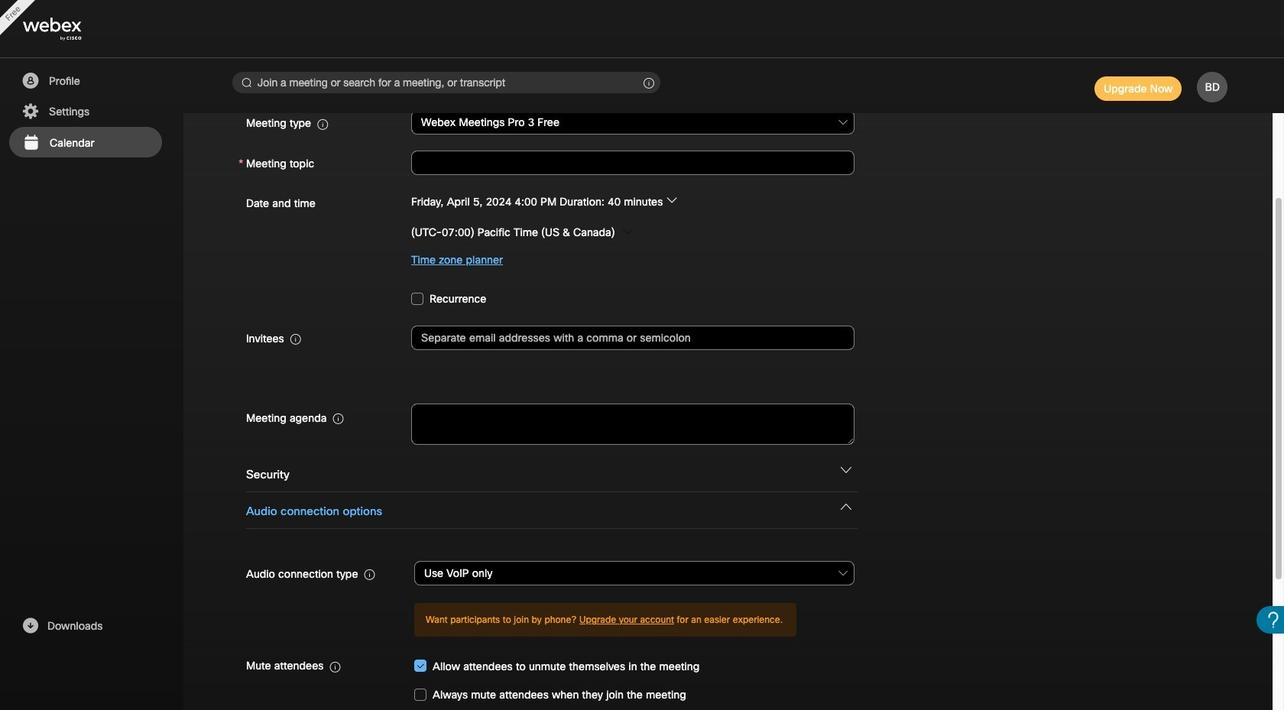 Task type: locate. For each thing, give the bounding box(es) containing it.
arrow image
[[622, 226, 633, 237]]

1 vertical spatial group
[[246, 652, 855, 709]]

None field
[[411, 109, 855, 136]]

group
[[239, 189, 1218, 273], [246, 652, 855, 709]]

None text field
[[411, 150, 855, 175], [411, 404, 855, 445], [411, 150, 855, 175], [411, 404, 855, 445]]

banner
[[0, 0, 1284, 58]]

mds content download_filled image
[[21, 617, 40, 635]]

ng down image
[[841, 501, 852, 512]]



Task type: describe. For each thing, give the bounding box(es) containing it.
mds settings_filled image
[[21, 102, 40, 121]]

cisco webex image
[[23, 18, 115, 41]]

Invitees text field
[[411, 325, 855, 350]]

mds people circle_filled image
[[21, 72, 40, 90]]

group inside the "audio connection options" 'region'
[[246, 652, 855, 709]]

ng down image
[[841, 465, 852, 475]]

arrow image
[[666, 195, 677, 205]]

mds meetings_filled image
[[21, 134, 41, 152]]

Join a meeting or search for a meeting, or transcript text field
[[232, 72, 661, 93]]

0 vertical spatial group
[[239, 189, 1218, 273]]

audio connection options region
[[239, 492, 1218, 710]]



